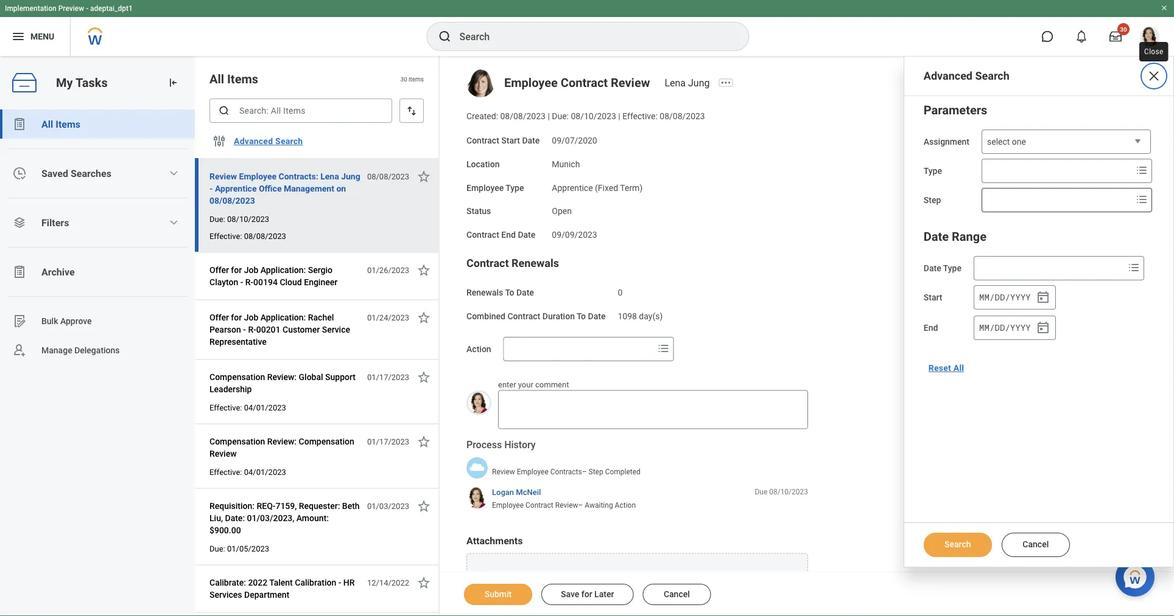 Task type: locate. For each thing, give the bounding box(es) containing it.
1 clipboard image from the top
[[12, 117, 27, 132]]

job up 00194
[[244, 265, 258, 275]]

yyyy left calendar image
[[1011, 292, 1031, 303]]

for for pearson
[[231, 313, 242, 323]]

04/01/2023 down the compensation review: compensation review
[[244, 468, 286, 477]]

created: 08/08/2023 | due: 08/10/2023 | effective: 08/08/2023
[[467, 111, 705, 122]]

1 vertical spatial job
[[244, 313, 258, 323]]

application: for cloud
[[261, 265, 306, 275]]

offer up pearson
[[210, 313, 229, 323]]

mm / dd / yyyy inside "end" group
[[979, 323, 1031, 334]]

offer for job application: sergio clayton - r-00194 cloud engineer button
[[210, 263, 361, 290]]

0 vertical spatial effective: 04/01/2023
[[210, 404, 286, 413]]

due: for requisition: req-7159, requester: beth liu, date: 01/03/2023, amount: $900.00
[[210, 545, 225, 554]]

contract inside process history "region"
[[526, 502, 554, 510]]

type down 'assignment'
[[924, 166, 942, 176]]

1 vertical spatial action
[[615, 502, 636, 510]]

01/17/2023
[[367, 373, 409, 382], [367, 438, 409, 447]]

mm / dd / yyyy for start
[[979, 292, 1031, 303]]

department
[[244, 590, 289, 601]]

contract start date
[[467, 136, 540, 146]]

pearson
[[210, 325, 241, 335]]

0 vertical spatial mm / dd / yyyy
[[979, 292, 1031, 303]]

1 vertical spatial dd
[[995, 323, 1005, 334]]

0 vertical spatial job
[[244, 265, 258, 275]]

2 vertical spatial search
[[945, 540, 971, 550]]

yyyy for start
[[1011, 292, 1031, 303]]

1 effective: 04/01/2023 from the top
[[210, 404, 286, 413]]

0 vertical spatial dd
[[995, 292, 1005, 303]]

rename image
[[12, 314, 27, 329]]

- right clayton
[[240, 277, 243, 287]]

0 vertical spatial search
[[975, 70, 1010, 83]]

1 horizontal spatial items
[[227, 72, 258, 86]]

1 horizontal spatial end
[[924, 323, 938, 333]]

0 vertical spatial for
[[231, 265, 242, 275]]

review left awaiting
[[555, 502, 578, 510]]

date left 09/07/2020
[[522, 136, 540, 146]]

compensation inside compensation review: global support leadership
[[210, 372, 265, 382]]

r- up representative
[[248, 325, 256, 335]]

01/17/2023 for compensation review: compensation review
[[367, 438, 409, 447]]

08/08/2023
[[500, 111, 546, 122], [660, 111, 705, 122], [367, 172, 409, 181], [210, 196, 255, 206], [244, 232, 286, 241]]

1 mm from the top
[[979, 292, 990, 303]]

1 vertical spatial search
[[275, 136, 303, 146]]

1 vertical spatial 01/17/2023
[[367, 438, 409, 447]]

date up date type on the top right
[[924, 230, 949, 244]]

0 vertical spatial type
[[924, 166, 942, 176]]

- inside 'review employee contracts: lena jung - apprentice office management on 08/08/2023'
[[210, 184, 213, 194]]

5 star image from the top
[[417, 499, 431, 514]]

due 08/10/2023
[[755, 489, 808, 497]]

2 vertical spatial prompts image
[[1127, 261, 1141, 275]]

type inside parameters group
[[924, 166, 942, 176]]

1 vertical spatial for
[[231, 313, 242, 323]]

1 vertical spatial effective: 04/01/2023
[[210, 468, 286, 477]]

start down date type on the top right
[[924, 293, 942, 303]]

adeptai_dpt1
[[90, 4, 133, 13]]

employee down logan
[[492, 502, 524, 510]]

2 effective: 04/01/2023 from the top
[[210, 468, 286, 477]]

action down the combined
[[467, 345, 491, 355]]

search
[[975, 70, 1010, 83], [275, 136, 303, 146], [945, 540, 971, 550]]

08/10/2023 right due at bottom right
[[769, 489, 808, 497]]

advanced search down search: all items text box
[[234, 136, 303, 146]]

1 vertical spatial application:
[[261, 313, 306, 323]]

advanced inside button
[[234, 136, 273, 146]]

0 vertical spatial renewals
[[512, 257, 559, 270]]

1 mm / dd / yyyy from the top
[[979, 292, 1031, 303]]

mm for end
[[979, 323, 990, 334]]

due: for review employee contracts: lena jung - apprentice office management on 08/08/2023
[[210, 215, 225, 224]]

0 vertical spatial r-
[[245, 277, 253, 287]]

dd inside start group
[[995, 292, 1005, 303]]

0 vertical spatial review:
[[267, 372, 297, 382]]

2 04/01/2023 from the top
[[244, 468, 286, 477]]

2 job from the top
[[244, 313, 258, 323]]

contract down mcneil
[[526, 502, 554, 510]]

apprentice down munich
[[552, 183, 593, 193]]

0 horizontal spatial start
[[501, 136, 520, 146]]

1 horizontal spatial advanced search
[[924, 70, 1010, 83]]

cancel
[[1023, 540, 1049, 550]]

process history region
[[467, 439, 808, 515]]

1 horizontal spatial 08/10/2023
[[571, 111, 616, 122]]

advanced search inside button
[[234, 136, 303, 146]]

reset all
[[929, 363, 964, 374]]

step left 'completed' on the bottom right of page
[[589, 468, 603, 477]]

employee type
[[467, 183, 524, 193]]

items
[[409, 75, 424, 83]]

application: inside offer for job application: sergio clayton - r-00194 cloud engineer
[[261, 265, 306, 275]]

0 vertical spatial offer
[[210, 265, 229, 275]]

0 vertical spatial all
[[210, 72, 224, 86]]

0 vertical spatial yyyy
[[1011, 292, 1031, 303]]

1 horizontal spatial start
[[924, 293, 942, 303]]

term)
[[620, 183, 643, 193]]

open element
[[552, 204, 572, 217]]

advanced
[[924, 70, 973, 83], [234, 136, 273, 146]]

items
[[227, 72, 258, 86], [56, 118, 80, 130]]

1 horizontal spatial all
[[210, 72, 224, 86]]

mm inside start group
[[979, 292, 990, 303]]

04/01/2023 down compensation review: global support leadership
[[244, 404, 286, 413]]

6 star image from the top
[[417, 576, 431, 591]]

action right awaiting
[[615, 502, 636, 510]]

– left awaiting
[[578, 502, 583, 510]]

mm up "end" group
[[979, 292, 990, 303]]

1 horizontal spatial step
[[924, 196, 941, 206]]

application: inside offer for job application: rachel pearson - r-00201 customer service representative
[[261, 313, 306, 323]]

calendar image
[[1036, 291, 1051, 305]]

advanced up parameters
[[924, 70, 973, 83]]

review: down compensation review: global support leadership button
[[267, 437, 297, 447]]

job for 00201
[[244, 313, 258, 323]]

advanced search up parameters
[[924, 70, 1010, 83]]

0 horizontal spatial items
[[56, 118, 80, 130]]

1 vertical spatial r-
[[248, 325, 256, 335]]

enter your comment text field
[[498, 391, 808, 430]]

for up pearson
[[231, 313, 242, 323]]

type inside date range group
[[943, 264, 962, 274]]

services
[[210, 590, 242, 601]]

close tooltip
[[1137, 40, 1171, 64]]

end up reset
[[924, 323, 938, 333]]

1 vertical spatial step
[[589, 468, 603, 477]]

– up awaiting
[[582, 468, 587, 477]]

r- for 00194
[[245, 277, 253, 287]]

for
[[231, 265, 242, 275], [231, 313, 242, 323]]

0 horizontal spatial all items
[[41, 118, 80, 130]]

0 horizontal spatial jung
[[341, 171, 360, 182]]

0 horizontal spatial advanced search
[[234, 136, 303, 146]]

employee for employee type
[[467, 183, 504, 193]]

employee
[[504, 76, 558, 90], [239, 171, 277, 182], [467, 183, 504, 193], [517, 468, 549, 477], [492, 502, 524, 510]]

2 mm / dd / yyyy from the top
[[979, 323, 1031, 334]]

2 01/17/2023 from the top
[[367, 438, 409, 447]]

due: up effective: 08/08/2023
[[210, 215, 225, 224]]

dd
[[995, 292, 1005, 303], [995, 323, 1005, 334]]

2 offer from the top
[[210, 313, 229, 323]]

advanced right configure image at the left top
[[234, 136, 273, 146]]

manage delegations
[[41, 346, 120, 356]]

–
[[582, 468, 587, 477], [578, 502, 583, 510]]

date type
[[924, 264, 962, 274]]

2 application: from the top
[[261, 313, 306, 323]]

0 horizontal spatial apprentice
[[215, 184, 257, 194]]

apprentice
[[552, 183, 593, 193], [215, 184, 257, 194]]

1 vertical spatial lena
[[321, 171, 339, 182]]

offer inside offer for job application: sergio clayton - r-00194 cloud engineer
[[210, 265, 229, 275]]

1 vertical spatial prompts image
[[1135, 192, 1149, 207]]

amount:
[[297, 514, 329, 524]]

yyyy inside "end" group
[[1011, 323, 1031, 334]]

prompts image for date type
[[1127, 261, 1141, 275]]

review: for compensation
[[267, 437, 297, 447]]

star image
[[417, 169, 431, 184], [417, 263, 431, 278], [417, 311, 431, 325], [417, 370, 431, 385], [417, 499, 431, 514], [417, 576, 431, 591]]

yyyy inside start group
[[1011, 292, 1031, 303]]

review up logan
[[492, 468, 515, 477]]

dd down start group
[[995, 323, 1005, 334]]

2 for from the top
[[231, 313, 242, 323]]

on
[[336, 184, 346, 194]]

30 items
[[400, 75, 424, 83]]

compensation
[[210, 372, 265, 382], [210, 437, 265, 447], [299, 437, 354, 447]]

1 horizontal spatial all items
[[210, 72, 258, 86]]

1 for from the top
[[231, 265, 242, 275]]

1 horizontal spatial advanced
[[924, 70, 973, 83]]

end
[[501, 230, 516, 240], [924, 323, 938, 333]]

configure image
[[212, 134, 227, 149]]

2 horizontal spatial type
[[943, 264, 962, 274]]

dd up "end" group
[[995, 292, 1005, 303]]

09/07/2020
[[552, 136, 597, 146]]

Search: All Items text field
[[210, 99, 392, 123]]

3 star image from the top
[[417, 311, 431, 325]]

0 vertical spatial all items
[[210, 72, 258, 86]]

- inside banner
[[86, 4, 88, 13]]

job inside offer for job application: rachel pearson - r-00201 customer service representative
[[244, 313, 258, 323]]

1 vertical spatial review:
[[267, 437, 297, 447]]

|
[[548, 111, 550, 122], [618, 111, 620, 122]]

08/08/2023 inside 'review employee contracts: lena jung - apprentice office management on 08/08/2023'
[[210, 196, 255, 206]]

yyyy left calendar icon
[[1011, 323, 1031, 334]]

review inside the compensation review: compensation review
[[210, 449, 237, 459]]

2 | from the left
[[618, 111, 620, 122]]

leadership
[[210, 385, 252, 395]]

1 04/01/2023 from the top
[[244, 404, 286, 413]]

1 horizontal spatial renewals
[[512, 257, 559, 270]]

0 horizontal spatial end
[[501, 230, 516, 240]]

0 horizontal spatial action
[[467, 345, 491, 355]]

- up representative
[[243, 325, 246, 335]]

all inside item list element
[[210, 72, 224, 86]]

2 review: from the top
[[267, 437, 297, 447]]

0 vertical spatial to
[[505, 288, 514, 298]]

inbox large image
[[1110, 30, 1122, 43]]

review down configure image at the left top
[[210, 171, 237, 182]]

start group
[[974, 286, 1056, 310]]

0 horizontal spatial step
[[589, 468, 603, 477]]

preview
[[58, 4, 84, 13]]

date left 1098
[[588, 311, 606, 321]]

clipboard image for archive
[[12, 265, 27, 280]]

star image for 01/26/2023
[[417, 263, 431, 278]]

r-
[[245, 277, 253, 287], [248, 325, 256, 335]]

date up contract renewals in the left of the page
[[518, 230, 536, 240]]

requisition: req-7159, requester: beth liu, date: 01/03/2023, amount: $900.00
[[210, 502, 360, 536]]

to right duration
[[577, 311, 586, 321]]

contract renewals button
[[467, 257, 559, 270]]

process
[[467, 439, 502, 451]]

00194
[[253, 277, 278, 287]]

mm / dd / yyyy
[[979, 292, 1031, 303], [979, 323, 1031, 334]]

review:
[[267, 372, 297, 382], [267, 437, 297, 447]]

employee down location on the top of the page
[[467, 183, 504, 193]]

1 job from the top
[[244, 265, 258, 275]]

for inside offer for job application: sergio clayton - r-00194 cloud engineer
[[231, 265, 242, 275]]

1 horizontal spatial search
[[945, 540, 971, 550]]

1 horizontal spatial lena
[[665, 77, 686, 89]]

1 01/17/2023 from the top
[[367, 373, 409, 382]]

dd for end
[[995, 323, 1005, 334]]

1 vertical spatial mm
[[979, 323, 990, 334]]

0 vertical spatial 08/10/2023
[[571, 111, 616, 122]]

1 vertical spatial type
[[506, 183, 524, 193]]

logan
[[492, 489, 514, 498]]

job up the 00201
[[244, 313, 258, 323]]

items inside item list element
[[227, 72, 258, 86]]

location
[[467, 159, 500, 169]]

employee right employee's photo (lena jung)
[[504, 76, 558, 90]]

01/17/2023 left star image
[[367, 438, 409, 447]]

0 vertical spatial action
[[467, 345, 491, 355]]

type down date range "button"
[[943, 264, 962, 274]]

items down my at top left
[[56, 118, 80, 130]]

due: 01/05/2023
[[210, 545, 269, 554]]

lena
[[665, 77, 686, 89], [321, 171, 339, 182]]

implementation preview -   adeptai_dpt1 banner
[[0, 0, 1174, 56]]

08/10/2023 up the contract start date element
[[571, 111, 616, 122]]

all items up search icon
[[210, 72, 258, 86]]

r- right clayton
[[245, 277, 253, 287]]

lena jung element
[[665, 77, 717, 89]]

munich
[[552, 159, 580, 169]]

1 vertical spatial due:
[[210, 215, 225, 224]]

req-
[[257, 502, 276, 512]]

due: down the $900.00
[[210, 545, 225, 554]]

contract down status
[[467, 230, 499, 240]]

1 vertical spatial all items
[[41, 118, 80, 130]]

date:
[[225, 514, 245, 524]]

effective: 04/01/2023 up requisition:
[[210, 468, 286, 477]]

offer for offer for job application: rachel pearson - r-00201 customer service representative
[[210, 313, 229, 323]]

clipboard image for all items
[[12, 117, 27, 132]]

clayton
[[210, 277, 238, 287]]

01/17/2023 for compensation review: global support leadership
[[367, 373, 409, 382]]

1 vertical spatial 04/01/2023
[[244, 468, 286, 477]]

4 star image from the top
[[417, 370, 431, 385]]

1 vertical spatial jung
[[341, 171, 360, 182]]

due: 08/10/2023
[[210, 215, 269, 224]]

r- inside offer for job application: rachel pearson - r-00201 customer service representative
[[248, 325, 256, 335]]

all items inside item list element
[[210, 72, 258, 86]]

Step field
[[982, 189, 1132, 211]]

apprentice (fixed term)
[[552, 183, 643, 193]]

review: inside the compensation review: compensation review
[[267, 437, 297, 447]]

requisition: req-7159, requester: beth liu, date: 01/03/2023, amount: $900.00 button
[[210, 499, 361, 538]]

apprentice up due: 08/10/2023
[[215, 184, 257, 194]]

effective: 04/01/2023 down leadership
[[210, 404, 286, 413]]

reset all button
[[924, 356, 969, 381]]

offer
[[210, 265, 229, 275], [210, 313, 229, 323]]

mm / dd / yyyy up "end" group
[[979, 292, 1031, 303]]

items up search icon
[[227, 72, 258, 86]]

effective: 04/01/2023
[[210, 404, 286, 413], [210, 468, 286, 477]]

0 horizontal spatial 08/10/2023
[[227, 215, 269, 224]]

job inside offer for job application: sergio clayton - r-00194 cloud engineer
[[244, 265, 258, 275]]

start up the 'employee type'
[[501, 136, 520, 146]]

2 yyyy from the top
[[1011, 323, 1031, 334]]

application: up the 00201
[[261, 313, 306, 323]]

04/01/2023
[[244, 404, 286, 413], [244, 468, 286, 477]]

1 vertical spatial start
[[924, 293, 942, 303]]

1 review: from the top
[[267, 372, 297, 382]]

delegations
[[74, 346, 120, 356]]

review: left global
[[267, 372, 297, 382]]

date range group
[[924, 227, 1154, 342]]

- inside calibrate: 2022 talent calibration - hr services department
[[338, 578, 341, 588]]

1 vertical spatial offer
[[210, 313, 229, 323]]

- left hr
[[338, 578, 341, 588]]

- up due: 08/10/2023
[[210, 184, 213, 194]]

0 vertical spatial 04/01/2023
[[244, 404, 286, 413]]

engineer
[[304, 277, 338, 287]]

beth
[[342, 502, 360, 512]]

job
[[244, 265, 258, 275], [244, 313, 258, 323]]

clipboard image inside archive button
[[12, 265, 27, 280]]

renewals up the combined
[[467, 288, 503, 298]]

0 horizontal spatial type
[[506, 183, 524, 193]]

job for 00194
[[244, 265, 258, 275]]

step up date range
[[924, 196, 941, 206]]

contracts
[[550, 468, 582, 477]]

rachel
[[308, 313, 334, 323]]

date range button
[[924, 230, 987, 244]]

type
[[924, 166, 942, 176], [506, 183, 524, 193], [943, 264, 962, 274]]

0 horizontal spatial lena
[[321, 171, 339, 182]]

prompts image
[[1135, 163, 1149, 178], [1135, 192, 1149, 207], [1127, 261, 1141, 275]]

dd for start
[[995, 292, 1005, 303]]

0 vertical spatial –
[[582, 468, 587, 477]]

0 vertical spatial prompts image
[[1135, 163, 1149, 178]]

to down contract renewals button
[[505, 288, 514, 298]]

1 offer from the top
[[210, 265, 229, 275]]

review up requisition:
[[210, 449, 237, 459]]

select one
[[987, 137, 1026, 147]]

parameters group
[[924, 100, 1154, 213]]

0 horizontal spatial all
[[41, 118, 53, 130]]

global
[[299, 372, 323, 382]]

0 vertical spatial clipboard image
[[12, 117, 27, 132]]

my
[[56, 76, 73, 90]]

all items down my at top left
[[41, 118, 80, 130]]

2 vertical spatial all
[[954, 363, 964, 374]]

process history
[[467, 439, 536, 451]]

renewals down contract end date
[[512, 257, 559, 270]]

1 vertical spatial advanced search
[[234, 136, 303, 146]]

2 vertical spatial type
[[943, 264, 962, 274]]

clipboard image inside all items button
[[12, 117, 27, 132]]

offer for offer for job application: sergio clayton - r-00194 cloud engineer
[[210, 265, 229, 275]]

parameters button
[[924, 103, 988, 117]]

0 vertical spatial advanced
[[924, 70, 973, 83]]

0 vertical spatial application:
[[261, 265, 306, 275]]

1 vertical spatial 08/10/2023
[[227, 215, 269, 224]]

review: inside compensation review: global support leadership
[[267, 372, 297, 382]]

1 star image from the top
[[417, 169, 431, 184]]

1 application: from the top
[[261, 265, 306, 275]]

2 vertical spatial 08/10/2023
[[769, 489, 808, 497]]

0 vertical spatial items
[[227, 72, 258, 86]]

1 vertical spatial –
[[578, 502, 583, 510]]

date
[[522, 136, 540, 146], [924, 230, 949, 244], [518, 230, 536, 240], [924, 264, 941, 274], [516, 288, 534, 298], [588, 311, 606, 321]]

2 mm from the top
[[979, 323, 990, 334]]

04/01/2023 for global
[[244, 404, 286, 413]]

for up clayton
[[231, 265, 242, 275]]

employee's photo (logan mcneil) image
[[467, 391, 492, 416]]

list
[[0, 110, 195, 365]]

1 vertical spatial mm / dd / yyyy
[[979, 323, 1031, 334]]

2 horizontal spatial 08/10/2023
[[769, 489, 808, 497]]

employee up office
[[239, 171, 277, 182]]

1 vertical spatial end
[[924, 323, 938, 333]]

08/10/2023 for due 08/10/2023
[[769, 489, 808, 497]]

lena jung
[[665, 77, 710, 89]]

all inside advanced search dialog
[[954, 363, 964, 374]]

due: up the contract start date element
[[552, 111, 569, 122]]

-
[[86, 4, 88, 13], [210, 184, 213, 194], [240, 277, 243, 287], [243, 325, 246, 335], [338, 578, 341, 588]]

effective: 04/01/2023 for compensation review: global support leadership
[[210, 404, 286, 413]]

- right the "preview" in the top left of the page
[[86, 4, 88, 13]]

1 vertical spatial advanced
[[234, 136, 273, 146]]

mm inside "end" group
[[979, 323, 990, 334]]

type for employee type
[[506, 183, 524, 193]]

to
[[505, 288, 514, 298], [577, 311, 586, 321]]

application: for customer
[[261, 313, 306, 323]]

0 horizontal spatial advanced
[[234, 136, 273, 146]]

employee's photo (lena jung) image
[[467, 69, 495, 97]]

2 dd from the top
[[995, 323, 1005, 334]]

0 vertical spatial 01/17/2023
[[367, 373, 409, 382]]

Action field
[[504, 339, 654, 361]]

review up "created: 08/08/2023 | due: 08/10/2023 | effective: 08/08/2023"
[[611, 76, 650, 90]]

1 dd from the top
[[995, 292, 1005, 303]]

0 horizontal spatial search
[[275, 136, 303, 146]]

notifications large image
[[1076, 30, 1088, 43]]

2 horizontal spatial all
[[954, 363, 964, 374]]

1 horizontal spatial |
[[618, 111, 620, 122]]

advanced search button
[[229, 129, 308, 153]]

jung inside 'review employee contracts: lena jung - apprentice office management on 08/08/2023'
[[341, 171, 360, 182]]

service
[[322, 325, 350, 335]]

dd inside "end" group
[[995, 323, 1005, 334]]

1 yyyy from the top
[[1011, 292, 1031, 303]]

offer up clayton
[[210, 265, 229, 275]]

1 vertical spatial to
[[577, 311, 586, 321]]

mm / dd / yyyy down start group
[[979, 323, 1031, 334]]

employee for employee contract review – awaiting action
[[492, 502, 524, 510]]

offer for job application: rachel pearson - r-00201 customer service representative
[[210, 313, 350, 347]]

08/10/2023 up effective: 08/08/2023
[[227, 215, 269, 224]]

1 vertical spatial clipboard image
[[12, 265, 27, 280]]

mm for start
[[979, 292, 990, 303]]

application: up cloud
[[261, 265, 306, 275]]

0 horizontal spatial renewals
[[467, 288, 503, 298]]

08/10/2023 inside item list element
[[227, 215, 269, 224]]

2 clipboard image from the top
[[12, 265, 27, 280]]

type down the contract start date
[[506, 183, 524, 193]]

01/17/2023 right 'support'
[[367, 373, 409, 382]]

mm down start group
[[979, 323, 990, 334]]

08/10/2023 inside process history "region"
[[769, 489, 808, 497]]

for inside offer for job application: rachel pearson - r-00201 customer service representative
[[231, 313, 242, 323]]

comment
[[535, 381, 569, 390]]

search inside button
[[275, 136, 303, 146]]

end up contract renewals button
[[501, 230, 516, 240]]

r- inside offer for job application: sergio clayton - r-00194 cloud engineer
[[245, 277, 253, 287]]

2 star image from the top
[[417, 263, 431, 278]]

1 horizontal spatial jung
[[688, 77, 710, 89]]

1 vertical spatial all
[[41, 118, 53, 130]]

day(s)
[[639, 311, 663, 321]]

star image
[[417, 435, 431, 449]]

Type field
[[982, 160, 1132, 182]]

offer inside offer for job application: rachel pearson - r-00201 customer service representative
[[210, 313, 229, 323]]

mm / dd / yyyy inside start group
[[979, 292, 1031, 303]]

clipboard image
[[12, 117, 27, 132], [12, 265, 27, 280]]



Task type: vqa. For each thing, say whether or not it's contained in the screenshot.


Task type: describe. For each thing, give the bounding box(es) containing it.
1 horizontal spatial apprentice
[[552, 183, 593, 193]]

contract renewals group
[[467, 256, 1150, 323]]

step inside parameters group
[[924, 196, 941, 206]]

tasks
[[75, 76, 108, 90]]

cloud
[[280, 277, 302, 287]]

Date Type field
[[974, 258, 1124, 280]]

employee for employee contract review
[[504, 76, 558, 90]]

compensation review: compensation review
[[210, 437, 354, 459]]

advanced search dialog
[[904, 56, 1174, 568]]

range
[[952, 230, 987, 244]]

04/01/2023 for compensation
[[244, 468, 286, 477]]

contract up location on the top of the page
[[467, 136, 499, 146]]

contracts:
[[279, 171, 318, 182]]

support
[[325, 372, 356, 382]]

employee contract review – awaiting action
[[492, 502, 636, 510]]

combined contract duration to date
[[467, 311, 606, 321]]

representative
[[210, 337, 267, 347]]

logan mcneil button
[[492, 488, 541, 499]]

bulk approve
[[41, 316, 92, 327]]

calendar image
[[1036, 321, 1051, 336]]

effective: 08/08/2023
[[210, 232, 286, 241]]

compensation review: global support leadership
[[210, 372, 356, 395]]

logan mcneil
[[492, 489, 541, 498]]

08/10/2023 for due: 08/10/2023
[[227, 215, 269, 224]]

manage
[[41, 346, 72, 356]]

1 vertical spatial renewals
[[467, 288, 503, 298]]

lena inside 'review employee contracts: lena jung - apprentice office management on 08/08/2023'
[[321, 171, 339, 182]]

employee contract review
[[504, 76, 650, 90]]

offer for job application: sergio clayton - r-00194 cloud engineer
[[210, 265, 338, 287]]

contract end date
[[467, 230, 536, 240]]

enter
[[498, 381, 516, 390]]

action inside process history "region"
[[615, 502, 636, 510]]

all items inside button
[[41, 118, 80, 130]]

attachments
[[467, 536, 523, 548]]

archive button
[[0, 258, 195, 287]]

start inside date range group
[[924, 293, 942, 303]]

- inside offer for job application: rachel pearson - r-00201 customer service representative
[[243, 325, 246, 335]]

implementation preview -   adeptai_dpt1
[[5, 4, 133, 13]]

– for employee contract review
[[578, 502, 583, 510]]

apprentice inside 'review employee contracts: lena jung - apprentice office management on 08/08/2023'
[[215, 184, 257, 194]]

list containing all items
[[0, 110, 195, 365]]

items inside button
[[56, 118, 80, 130]]

0 vertical spatial due:
[[552, 111, 569, 122]]

talent
[[269, 578, 293, 588]]

09/09/2023
[[552, 230, 597, 240]]

$900.00
[[210, 526, 241, 536]]

search image
[[218, 105, 230, 117]]

calibrate: 2022 talent calibration - hr services department
[[210, 578, 355, 601]]

end group
[[974, 316, 1056, 340]]

transformation import image
[[167, 77, 179, 89]]

star image for effective: 04/01/2023
[[417, 370, 431, 385]]

apprentice (fixed term) element
[[552, 180, 643, 193]]

all items button
[[0, 110, 195, 139]]

12/14/2022
[[367, 579, 409, 588]]

offer for job application: rachel pearson - r-00201 customer service representative button
[[210, 311, 361, 350]]

review employee contracts – step completed
[[492, 468, 641, 477]]

r- for 00201
[[248, 325, 256, 335]]

combined contract duration to date element
[[618, 304, 663, 322]]

user plus image
[[12, 344, 27, 358]]

advanced inside dialog
[[924, 70, 973, 83]]

employee up mcneil
[[517, 468, 549, 477]]

awaiting
[[585, 502, 613, 510]]

fullscreen image
[[1130, 77, 1145, 91]]

hr
[[343, 578, 355, 588]]

01/24/2023
[[367, 313, 409, 323]]

contract down contract end date
[[467, 257, 509, 270]]

search image
[[438, 29, 452, 44]]

item list element
[[195, 56, 440, 617]]

renewals to date
[[467, 288, 534, 298]]

review: for global
[[267, 372, 297, 382]]

completed
[[605, 468, 641, 477]]

cancel button
[[1002, 534, 1070, 558]]

munich element
[[552, 157, 580, 169]]

requester:
[[299, 502, 340, 512]]

management
[[284, 184, 334, 194]]

1 | from the left
[[548, 111, 550, 122]]

prompts image for type
[[1135, 163, 1149, 178]]

compensation review: global support leadership button
[[210, 370, 361, 397]]

reset
[[929, 363, 951, 374]]

close environment banner image
[[1161, 4, 1168, 12]]

0 vertical spatial end
[[501, 230, 516, 240]]

1098 day(s)
[[618, 311, 663, 321]]

implementation
[[5, 4, 56, 13]]

effective: 04/01/2023 for compensation review: compensation review
[[210, 468, 286, 477]]

created:
[[467, 111, 498, 122]]

customer
[[283, 325, 320, 335]]

– for review employee contracts
[[582, 468, 587, 477]]

one
[[1012, 137, 1026, 147]]

assignment
[[924, 137, 970, 147]]

01/26/2023
[[367, 266, 409, 275]]

compensation for compensation review: global support leadership
[[210, 372, 265, 382]]

office
[[259, 184, 282, 194]]

history
[[504, 439, 536, 451]]

calibrate: 2022 talent calibration - hr services department button
[[210, 576, 361, 603]]

type for date type
[[943, 264, 962, 274]]

star image for due: 01/05/2023
[[417, 499, 431, 514]]

star image for 01/24/2023
[[417, 311, 431, 325]]

01/03/2023,
[[247, 514, 294, 524]]

for for clayton
[[231, 265, 242, 275]]

prompts image
[[656, 342, 671, 356]]

contract end date element
[[552, 223, 597, 241]]

bulk
[[41, 316, 58, 327]]

7159,
[[276, 502, 297, 512]]

calibrate:
[[210, 578, 246, 588]]

mm / dd / yyyy for end
[[979, 323, 1031, 334]]

- inside offer for job application: sergio clayton - r-00194 cloud engineer
[[240, 277, 243, 287]]

search inside "button"
[[945, 540, 971, 550]]

my tasks element
[[0, 56, 195, 617]]

action bar region
[[440, 573, 1174, 617]]

contract start date element
[[552, 128, 597, 146]]

x image
[[1147, 69, 1162, 83]]

contract down 'renewals to date'
[[508, 311, 540, 321]]

profile logan mcneil element
[[1133, 23, 1167, 50]]

manage delegations link
[[0, 336, 195, 365]]

employee inside 'review employee contracts: lena jung - apprentice office management on 08/08/2023'
[[239, 171, 277, 182]]

compensation for compensation review: compensation review
[[210, 437, 265, 447]]

step inside process history "region"
[[589, 468, 603, 477]]

calibration
[[295, 578, 336, 588]]

compensation review: compensation review button
[[210, 435, 361, 462]]

review employee contracts: lena jung - apprentice office management on 08/08/2023 button
[[210, 169, 361, 208]]

contract up "created: 08/08/2023 | due: 08/10/2023 | effective: 08/08/2023"
[[561, 76, 608, 90]]

due
[[755, 489, 768, 497]]

0 vertical spatial start
[[501, 136, 520, 146]]

all inside my tasks element
[[41, 118, 53, 130]]

0 vertical spatial lena
[[665, 77, 686, 89]]

star image for due: 08/10/2023
[[417, 169, 431, 184]]

0 vertical spatial jung
[[688, 77, 710, 89]]

requisition:
[[210, 502, 255, 512]]

1098
[[618, 311, 637, 321]]

star image for 12/14/2022
[[417, 576, 431, 591]]

advanced search inside dialog
[[924, 70, 1010, 83]]

date down date range "button"
[[924, 264, 941, 274]]

prompts image for step
[[1135, 192, 1149, 207]]

sergio
[[308, 265, 333, 275]]

0
[[618, 288, 623, 298]]

end inside date range group
[[924, 323, 938, 333]]

0 horizontal spatial to
[[505, 288, 514, 298]]

review inside 'review employee contracts: lena jung - apprentice office management on 08/08/2023'
[[210, 171, 237, 182]]

yyyy for end
[[1011, 323, 1031, 334]]

open
[[552, 206, 572, 217]]

renewals to date element
[[618, 281, 623, 299]]

date up combined contract duration to date
[[516, 288, 534, 298]]

my tasks
[[56, 76, 108, 90]]



